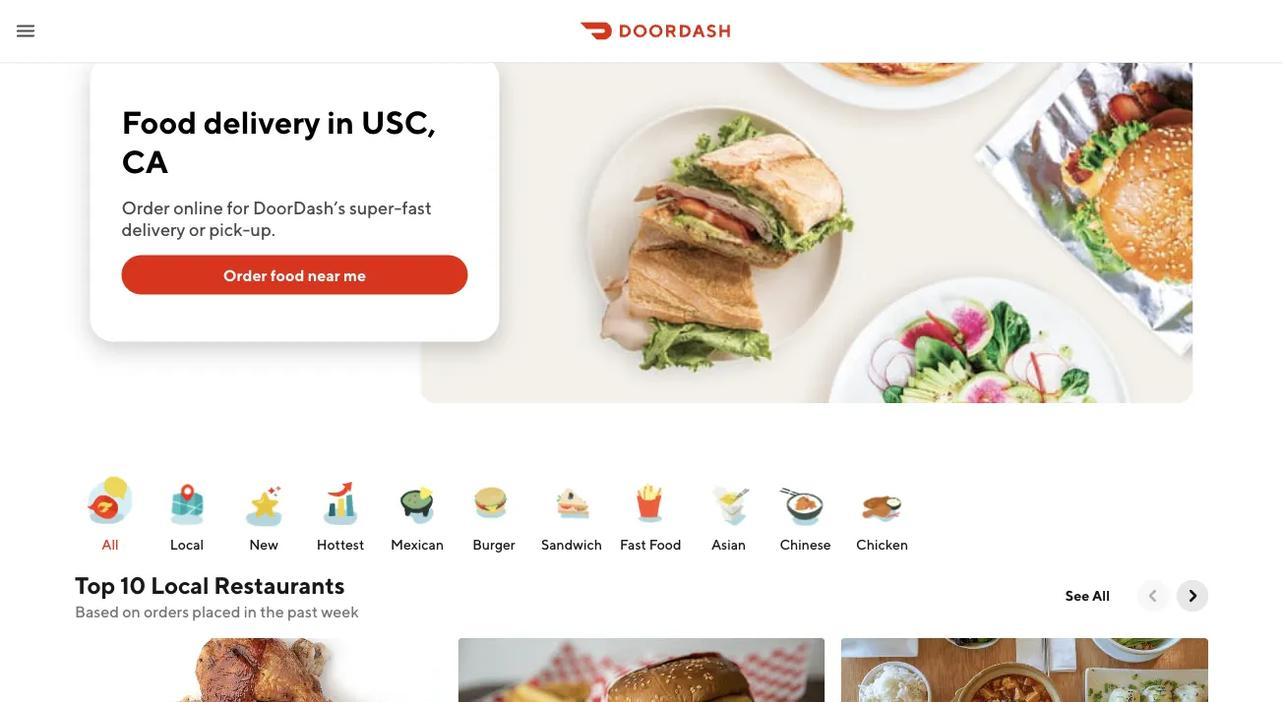 Task type: locate. For each thing, give the bounding box(es) containing it.
sandwich
[[541, 537, 602, 553]]

chicken
[[856, 537, 908, 553]]

in inside food delivery in usc, ca
[[327, 104, 354, 141]]

or
[[189, 218, 205, 240]]

top 10 local restaurants based on orders placed in the past week
[[75, 571, 359, 621]]

1 vertical spatial local
[[150, 571, 209, 599]]

restaurants
[[214, 571, 345, 599]]

super-
[[349, 197, 402, 218]]

all right "see"
[[1092, 588, 1110, 604]]

order inside order online for doordash's super-fast delivery or pick-up.
[[122, 197, 170, 218]]

local up orders on the left of page
[[150, 571, 209, 599]]

all
[[102, 537, 119, 553], [1092, 588, 1110, 604]]

food up ca
[[122, 104, 197, 141]]

0 horizontal spatial in
[[244, 603, 257, 621]]

see all
[[1066, 588, 1110, 604]]

next button of carousel image
[[1183, 586, 1202, 606]]

in
[[327, 104, 354, 141], [244, 603, 257, 621]]

on
[[122, 603, 141, 621]]

local up top 10 local restaurants based on orders placed in the past week
[[170, 537, 204, 553]]

1 horizontal spatial in
[[327, 104, 354, 141]]

0 horizontal spatial food
[[122, 104, 197, 141]]

delivery up for
[[203, 104, 321, 141]]

10
[[120, 571, 146, 599]]

order online for doordash's super-fast delivery or pick-up.
[[122, 197, 432, 240]]

ca
[[122, 143, 168, 180]]

near
[[308, 266, 340, 284]]

0 horizontal spatial delivery
[[122, 218, 185, 240]]

0 vertical spatial in
[[327, 104, 354, 141]]

fast food
[[620, 537, 681, 553]]

1 vertical spatial all
[[1092, 588, 1110, 604]]

see
[[1066, 588, 1089, 604]]

burger
[[473, 537, 515, 553]]

1 horizontal spatial food
[[649, 537, 681, 553]]

order for order online for doordash's super-fast delivery or pick-up.
[[122, 197, 170, 218]]

chinese
[[780, 537, 831, 553]]

hottest
[[317, 537, 364, 553]]

based
[[75, 603, 119, 621]]

fast
[[402, 197, 432, 218]]

1 horizontal spatial order
[[223, 266, 267, 284]]

in left the
[[244, 603, 257, 621]]

food delivery in usc, ca
[[122, 104, 436, 180]]

all up the top
[[102, 537, 119, 553]]

food right fast
[[649, 537, 681, 553]]

for
[[227, 197, 249, 218]]

delivery left "or"
[[122, 218, 185, 240]]

1 vertical spatial delivery
[[122, 218, 185, 240]]

0 vertical spatial food
[[122, 104, 197, 141]]

1 horizontal spatial delivery
[[203, 104, 321, 141]]

delivery
[[203, 104, 321, 141], [122, 218, 185, 240]]

order down ca
[[122, 197, 170, 218]]

in left usc,
[[327, 104, 354, 141]]

1 vertical spatial food
[[649, 537, 681, 553]]

order
[[122, 197, 170, 218], [223, 266, 267, 284]]

food
[[270, 266, 304, 284]]

order left food
[[223, 266, 267, 284]]

0 vertical spatial delivery
[[203, 104, 321, 141]]

1 vertical spatial in
[[244, 603, 257, 621]]

1 vertical spatial order
[[223, 266, 267, 284]]

delivery inside food delivery in usc, ca
[[203, 104, 321, 141]]

1 horizontal spatial all
[[1092, 588, 1110, 604]]

in inside top 10 local restaurants based on orders placed in the past week
[[244, 603, 257, 621]]

0 vertical spatial local
[[170, 537, 204, 553]]

see all button
[[1054, 581, 1122, 612]]

local
[[170, 537, 204, 553], [150, 571, 209, 599]]

order inside button
[[223, 266, 267, 284]]

0 horizontal spatial order
[[122, 197, 170, 218]]

0 vertical spatial order
[[122, 197, 170, 218]]

delivery inside order online for doordash's super-fast delivery or pick-up.
[[122, 218, 185, 240]]

food
[[122, 104, 197, 141], [649, 537, 681, 553]]

0 horizontal spatial all
[[102, 537, 119, 553]]



Task type: describe. For each thing, give the bounding box(es) containing it.
fast
[[620, 537, 646, 553]]

new
[[249, 537, 278, 553]]

mexican
[[391, 537, 444, 553]]

week
[[321, 603, 359, 621]]

me
[[343, 266, 366, 284]]

usc,
[[361, 104, 436, 141]]

all inside button
[[1092, 588, 1110, 604]]

order food near me
[[223, 266, 366, 284]]

previous button of carousel image
[[1143, 586, 1163, 606]]

the
[[260, 603, 284, 621]]

placed
[[192, 603, 241, 621]]

up.
[[250, 218, 275, 240]]

food inside food delivery in usc, ca
[[122, 104, 197, 141]]

online
[[173, 197, 223, 218]]

pick-
[[209, 218, 250, 240]]

past
[[287, 603, 318, 621]]

top
[[75, 571, 115, 599]]

doordash's
[[253, 197, 346, 218]]

orders
[[144, 603, 189, 621]]

open menu image
[[14, 19, 37, 43]]

asian
[[711, 537, 746, 553]]

0 vertical spatial all
[[102, 537, 119, 553]]

food delivery hero image
[[421, 0, 1193, 403]]

order for order food near me
[[223, 266, 267, 284]]

local inside top 10 local restaurants based on orders placed in the past week
[[150, 571, 209, 599]]

order food near me button
[[122, 255, 468, 295]]



Task type: vqa. For each thing, say whether or not it's contained in the screenshot.
3.0
no



